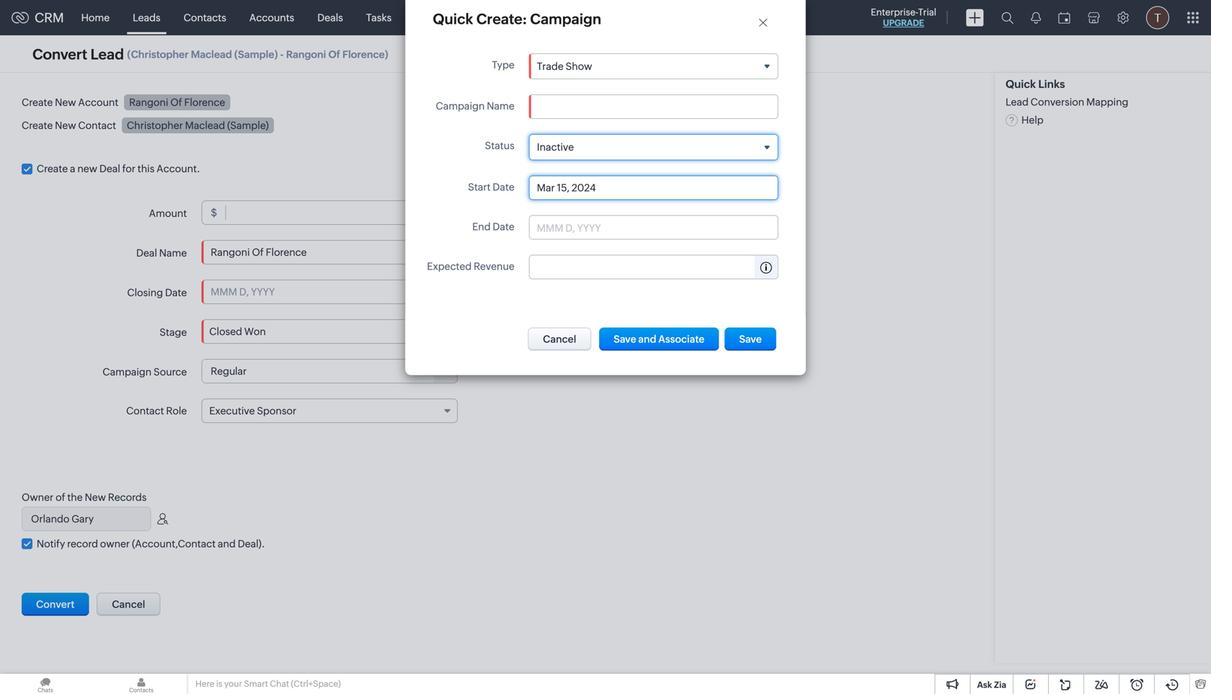 Task type: describe. For each thing, give the bounding box(es) containing it.
owner
[[22, 492, 54, 503]]

rangoni of florence
[[129, 96, 225, 108]]

-
[[280, 49, 284, 60]]

(ctrl+space)
[[291, 679, 341, 689]]

crm
[[35, 10, 64, 25]]

of
[[56, 492, 65, 503]]

rangoni inside convert lead ( christopher maclead (sample) - rangoni of florence )
[[286, 49, 326, 60]]

trial
[[918, 7, 937, 18]]

your
[[224, 679, 242, 689]]

this
[[138, 163, 155, 175]]

(
[[127, 49, 131, 60]]

create new contact
[[22, 120, 116, 131]]

leads link
[[121, 0, 172, 35]]

status
[[485, 140, 515, 152]]

notify
[[37, 538, 65, 550]]

closing date
[[127, 287, 187, 298]]

calendar image
[[1059, 12, 1071, 23]]

links
[[1039, 78, 1065, 90]]

ask zia
[[977, 680, 1007, 690]]

cancel button
[[97, 593, 160, 616]]

deals
[[318, 12, 343, 23]]

for
[[122, 163, 136, 175]]

closing
[[127, 287, 163, 298]]

end date
[[472, 221, 515, 232]]

new for contact
[[55, 120, 76, 131]]

(sample) inside convert lead ( christopher maclead (sample) - rangoni of florence )
[[234, 49, 278, 60]]

smart
[[244, 679, 268, 689]]

accounts
[[249, 12, 294, 23]]

signals element
[[1023, 0, 1050, 35]]

enterprise-trial upgrade
[[871, 7, 937, 28]]

leads
[[133, 12, 161, 23]]

create for create new contact
[[22, 120, 53, 131]]

Trade Show field
[[530, 54, 778, 79]]

type
[[492, 59, 515, 71]]

create a new deal for this account.
[[37, 163, 200, 175]]

lead conversion mapping link
[[1006, 96, 1129, 108]]

here
[[195, 679, 215, 689]]

expected
[[427, 261, 472, 272]]

0 horizontal spatial rangoni
[[129, 96, 168, 108]]

1 vertical spatial maclead
[[185, 120, 225, 131]]

conversion
[[1031, 96, 1085, 108]]

1 horizontal spatial contact
[[126, 405, 164, 417]]

help link
[[1006, 114, 1044, 126]]

the
[[67, 492, 83, 503]]

quick for quick create: campaign
[[433, 11, 473, 27]]

lead inside quick links lead conversion mapping help
[[1006, 96, 1029, 108]]

convert lead ( christopher maclead (sample) - rangoni of florence )
[[32, 46, 388, 63]]

of inside convert lead ( christopher maclead (sample) - rangoni of florence )
[[328, 49, 340, 60]]

analytics
[[587, 12, 630, 23]]

contacts
[[184, 12, 226, 23]]

record
[[67, 538, 98, 550]]

inactive
[[537, 141, 574, 153]]

analytics link
[[576, 0, 642, 35]]

0 vertical spatial lead
[[90, 46, 124, 63]]

tasks link
[[355, 0, 403, 35]]

cancel
[[112, 599, 145, 610]]

mapping
[[1087, 96, 1129, 108]]

name for campaign name
[[487, 100, 515, 112]]

new for account
[[55, 96, 76, 108]]

meetings link
[[403, 0, 470, 35]]

create new account
[[22, 96, 118, 108]]

campaign for campaign source
[[103, 366, 152, 378]]

revenue
[[474, 261, 515, 272]]

campaign for campaign name
[[436, 100, 485, 112]]

here is your smart chat (ctrl+space)
[[195, 679, 341, 689]]

logo image
[[12, 12, 29, 23]]

quick links lead conversion mapping help
[[1006, 78, 1129, 126]]

MMM d, yyyy
 text field
[[537, 222, 654, 233]]

owner of the new records
[[22, 492, 147, 503]]

maclead inside convert lead ( christopher maclead (sample) - rangoni of florence )
[[191, 49, 232, 60]]

source
[[154, 366, 187, 378]]

new
[[77, 163, 97, 175]]

reports
[[527, 12, 564, 23]]

a
[[70, 163, 75, 175]]

reports link
[[516, 0, 576, 35]]

deal).
[[238, 538, 265, 550]]

owner
[[100, 538, 130, 550]]



Task type: locate. For each thing, give the bounding box(es) containing it.
1 vertical spatial christopher
[[127, 120, 183, 131]]

0 vertical spatial campaign
[[436, 100, 485, 112]]

christopher down leads
[[131, 49, 189, 60]]

name
[[487, 100, 515, 112], [159, 247, 187, 259]]

new up create new contact
[[55, 96, 76, 108]]

(sample)
[[234, 49, 278, 60], [227, 120, 269, 131]]

ask
[[977, 680, 992, 690]]

date right closing
[[165, 287, 187, 298]]

search element
[[993, 0, 1023, 35]]

trade
[[537, 61, 564, 72]]

role
[[166, 405, 187, 417]]

date for start date
[[493, 181, 515, 193]]

0 vertical spatial deal
[[99, 163, 120, 175]]

christopher down "rangoni of florence"
[[127, 120, 183, 131]]

maclead
[[191, 49, 232, 60], [185, 120, 225, 131]]

0 horizontal spatial contact
[[78, 120, 116, 131]]

christopher inside convert lead ( christopher maclead (sample) - rangoni of florence )
[[131, 49, 189, 60]]

0 horizontal spatial florence
[[184, 96, 225, 108]]

start
[[468, 181, 491, 193]]

1 vertical spatial lead
[[1006, 96, 1029, 108]]

convert button
[[22, 593, 89, 616]]

maclead down contacts
[[191, 49, 232, 60]]

contact left role
[[126, 405, 164, 417]]

0 horizontal spatial deal
[[99, 163, 120, 175]]

is
[[216, 679, 223, 689]]

MMM d, yyyy
 text field
[[537, 182, 654, 194]]

1 vertical spatial campaign
[[103, 366, 152, 378]]

lead
[[90, 46, 124, 63], [1006, 96, 1029, 108]]

maclead down "rangoni of florence"
[[185, 120, 225, 131]]

2 vertical spatial create
[[37, 163, 68, 175]]

name down amount
[[159, 247, 187, 259]]

Inactive field
[[530, 135, 778, 160]]

0 horizontal spatial campaign
[[103, 366, 152, 378]]

campaign name
[[436, 100, 515, 112]]

deal up closing
[[136, 247, 157, 259]]

None submit
[[725, 328, 776, 351]]

quick
[[433, 11, 473, 27], [1006, 78, 1036, 90]]

MMM D, YYYY text field
[[202, 281, 457, 304]]

quick left calls
[[433, 11, 473, 27]]

zia
[[994, 680, 1007, 690]]

and
[[218, 538, 236, 550]]

0 vertical spatial create
[[22, 96, 53, 108]]

chat
[[270, 679, 289, 689]]

start date
[[468, 181, 515, 193]]

contacts link
[[172, 0, 238, 35]]

create
[[22, 96, 53, 108], [22, 120, 53, 131], [37, 163, 68, 175]]

rangoni right the '-'
[[286, 49, 326, 60]]

date right end
[[493, 221, 515, 232]]

date for closing date
[[165, 287, 187, 298]]

deals link
[[306, 0, 355, 35]]

home
[[81, 12, 110, 23]]

tasks
[[366, 12, 392, 23]]

1 vertical spatial deal
[[136, 247, 157, 259]]

contact role
[[126, 405, 187, 417]]

new
[[55, 96, 76, 108], [55, 120, 76, 131], [85, 492, 106, 503]]

convert inside button
[[36, 599, 75, 610]]

account.
[[157, 163, 200, 175]]

notify record owner (account,contact and deal).
[[37, 538, 265, 550]]

deal left for
[[99, 163, 120, 175]]

0 horizontal spatial name
[[159, 247, 187, 259]]

1 horizontal spatial deal
[[136, 247, 157, 259]]

1 horizontal spatial of
[[328, 49, 340, 60]]

1 horizontal spatial quick
[[1006, 78, 1036, 90]]

1 vertical spatial new
[[55, 120, 76, 131]]

lead left (
[[90, 46, 124, 63]]

1 horizontal spatial campaign
[[436, 100, 485, 112]]

0 vertical spatial contact
[[78, 120, 116, 131]]

search image
[[1002, 12, 1014, 24]]

0 vertical spatial date
[[493, 181, 515, 193]]

quick create: campaign
[[433, 11, 602, 27]]

0 vertical spatial quick
[[433, 11, 473, 27]]

accounts link
[[238, 0, 306, 35]]

1 vertical spatial quick
[[1006, 78, 1036, 90]]

1 horizontal spatial rangoni
[[286, 49, 326, 60]]

rangoni right the account
[[129, 96, 168, 108]]

0 vertical spatial christopher
[[131, 49, 189, 60]]

end
[[472, 221, 491, 232]]

deal name
[[136, 247, 187, 259]]

florence down "tasks" link
[[343, 49, 385, 60]]

calls
[[482, 12, 504, 23]]

0 horizontal spatial quick
[[433, 11, 473, 27]]

florence up christopher maclead (sample)
[[184, 96, 225, 108]]

convert down notify
[[36, 599, 75, 610]]

amount
[[149, 208, 187, 219]]

create up create new contact
[[22, 96, 53, 108]]

date for end date
[[493, 221, 515, 232]]

0 vertical spatial new
[[55, 96, 76, 108]]

show
[[566, 61, 592, 72]]

quick inside quick links lead conversion mapping help
[[1006, 78, 1036, 90]]

campaign
[[436, 100, 485, 112], [103, 366, 152, 378]]

of up christopher maclead (sample)
[[170, 96, 182, 108]]

expected revenue
[[427, 261, 515, 272]]

create: campaign
[[477, 11, 602, 27]]

1 vertical spatial contact
[[126, 405, 164, 417]]

create for create new account
[[22, 96, 53, 108]]

1 horizontal spatial lead
[[1006, 96, 1029, 108]]

account
[[78, 96, 118, 108]]

deal
[[99, 163, 120, 175], [136, 247, 157, 259]]

quick for quick links lead conversion mapping help
[[1006, 78, 1036, 90]]

stage
[[160, 327, 187, 338]]

home link
[[70, 0, 121, 35]]

florence inside convert lead ( christopher maclead (sample) - rangoni of florence )
[[343, 49, 385, 60]]

1 vertical spatial convert
[[36, 599, 75, 610]]

1 horizontal spatial name
[[487, 100, 515, 112]]

2 vertical spatial new
[[85, 492, 106, 503]]

0 horizontal spatial lead
[[90, 46, 124, 63]]

0 vertical spatial (sample)
[[234, 49, 278, 60]]

None button
[[528, 328, 592, 351], [599, 328, 719, 351], [528, 328, 592, 351], [599, 328, 719, 351]]

0 vertical spatial maclead
[[191, 49, 232, 60]]

0 vertical spatial florence
[[343, 49, 385, 60]]

0 vertical spatial convert
[[32, 46, 87, 63]]

name for deal name
[[159, 247, 187, 259]]

(account,contact
[[132, 538, 216, 550]]

records
[[108, 492, 147, 503]]

of down deals "link"
[[328, 49, 340, 60]]

rangoni
[[286, 49, 326, 60], [129, 96, 168, 108]]

0 vertical spatial name
[[487, 100, 515, 112]]

of
[[328, 49, 340, 60], [170, 96, 182, 108]]

enterprise-
[[871, 7, 918, 18]]

0 vertical spatial rangoni
[[286, 49, 326, 60]]

christopher maclead (sample)
[[127, 120, 269, 131]]

florence
[[343, 49, 385, 60], [184, 96, 225, 108]]

2 vertical spatial date
[[165, 287, 187, 298]]

1 vertical spatial of
[[170, 96, 182, 108]]

help
[[1022, 114, 1044, 126]]

create down create new account
[[22, 120, 53, 131]]

1 vertical spatial name
[[159, 247, 187, 259]]

new down create new account
[[55, 120, 76, 131]]

trade show
[[537, 61, 592, 72]]

create menu element
[[958, 0, 993, 35]]

1 vertical spatial (sample)
[[227, 120, 269, 131]]

convert for convert lead ( christopher maclead (sample) - rangoni of florence )
[[32, 46, 87, 63]]

create menu image
[[966, 9, 984, 26]]

$
[[211, 207, 217, 219]]

upgrade
[[883, 18, 925, 28]]

lead up help link
[[1006, 96, 1029, 108]]

date right start
[[493, 181, 515, 193]]

1 horizontal spatial florence
[[343, 49, 385, 60]]

contacts image
[[96, 674, 187, 694]]

0 vertical spatial of
[[328, 49, 340, 60]]

signals image
[[1031, 12, 1041, 24]]

crm link
[[12, 10, 64, 25]]

contact down the account
[[78, 120, 116, 131]]

quick left links
[[1006, 78, 1036, 90]]

1 vertical spatial create
[[22, 120, 53, 131]]

calls link
[[470, 0, 516, 35]]

name up status
[[487, 100, 515, 112]]

meetings
[[415, 12, 458, 23]]

new right the
[[85, 492, 106, 503]]

1 vertical spatial rangoni
[[129, 96, 168, 108]]

create left a
[[37, 163, 68, 175]]

create for create a new deal for this account.
[[37, 163, 68, 175]]

convert
[[32, 46, 87, 63], [36, 599, 75, 610]]

0 horizontal spatial of
[[170, 96, 182, 108]]

1 vertical spatial date
[[493, 221, 515, 232]]

convert for convert
[[36, 599, 75, 610]]

christopher
[[131, 49, 189, 60], [127, 120, 183, 131]]

1 vertical spatial florence
[[184, 96, 225, 108]]

convert down crm
[[32, 46, 87, 63]]

)
[[385, 49, 388, 60]]

None text field
[[226, 201, 434, 224], [202, 241, 457, 264], [22, 508, 150, 531], [226, 201, 434, 224], [202, 241, 457, 264], [22, 508, 150, 531]]

campaign source
[[103, 366, 187, 378]]

chats image
[[0, 674, 91, 694]]



Task type: vqa. For each thing, say whether or not it's contained in the screenshot.
Calendar ICON
yes



